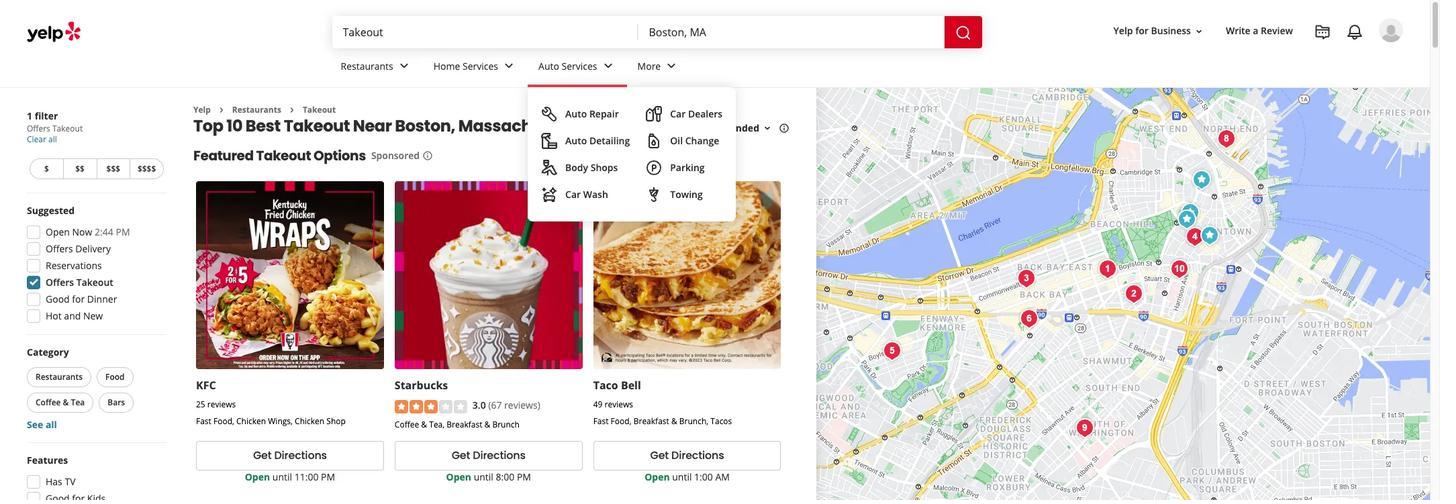 Task type: locate. For each thing, give the bounding box(es) containing it.
get directions for starbucks
[[452, 448, 526, 464]]

1 services from the left
[[463, 60, 498, 72]]

0 horizontal spatial for
[[72, 293, 85, 306]]

auto right 24 auto repair v2 image
[[566, 107, 587, 120]]

2 fast from the left
[[593, 416, 609, 427]]

takeout inside 1 filter offers takeout clear all
[[52, 123, 83, 134]]

1 horizontal spatial chicken
[[295, 416, 325, 427]]

get
[[253, 448, 272, 464], [452, 448, 470, 464], [650, 448, 669, 464]]

1
[[27, 109, 32, 122]]

takeout up dinner on the bottom of the page
[[76, 276, 113, 289]]

0 horizontal spatial until
[[273, 471, 292, 483]]

1 vertical spatial coffee
[[395, 419, 419, 430]]

bacco's fine foods image
[[1095, 256, 1122, 283]]

$$
[[75, 163, 85, 175]]

& left "tea"
[[63, 397, 69, 408]]

all spice image
[[1072, 415, 1099, 442]]

until left "8:00"
[[474, 471, 494, 483]]

home services link
[[423, 48, 528, 87]]

2 horizontal spatial get directions
[[650, 448, 724, 464]]

pm
[[116, 226, 130, 238], [321, 471, 335, 483], [517, 471, 531, 483]]

for inside group
[[72, 293, 85, 306]]

3 get directions link from the left
[[593, 441, 781, 471]]

get directions for kfc
[[253, 448, 327, 464]]

open left "8:00"
[[446, 471, 471, 483]]

2 horizontal spatial directions
[[672, 448, 724, 464]]

all inside 1 filter offers takeout clear all
[[48, 134, 57, 145]]

3 get from the left
[[650, 448, 669, 464]]

11:00
[[295, 471, 319, 483]]

2 none field from the left
[[649, 25, 934, 40]]

coffee & tea button
[[27, 393, 94, 413]]

yelp left 16 chevron right v2 image
[[193, 104, 211, 116]]

good
[[46, 293, 70, 306]]

restaurants up coffee & tea
[[36, 371, 83, 383]]

1 vertical spatial yelp
[[193, 104, 211, 116]]

(67
[[488, 399, 502, 412]]

2 24 chevron down v2 image from the left
[[501, 58, 517, 74]]

0 vertical spatial for
[[1136, 24, 1149, 37]]

menu
[[528, 87, 736, 222]]

directions
[[274, 448, 327, 464], [473, 448, 526, 464], [672, 448, 724, 464]]

1 horizontal spatial fast
[[593, 416, 609, 427]]

taco bell link
[[593, 378, 641, 393]]

1 horizontal spatial restaurants link
[[330, 48, 423, 87]]

0 horizontal spatial car
[[566, 188, 581, 201]]

pm right "8:00"
[[517, 471, 531, 483]]

open for kfc
[[245, 471, 270, 483]]

1 fast from the left
[[196, 416, 211, 427]]

1 vertical spatial 16 chevron down v2 image
[[762, 123, 773, 134]]

open left 1:00
[[645, 471, 670, 483]]

24 chevron down v2 image right auto services
[[600, 58, 616, 74]]

services
[[463, 60, 498, 72], [562, 60, 597, 72]]

3.0 (67 reviews)
[[473, 399, 541, 412]]

16 chevron right v2 image
[[287, 105, 297, 115]]

starbucks image up moon & flower house -boston image at bottom
[[1174, 206, 1201, 233]]

0 horizontal spatial pm
[[116, 226, 130, 238]]

1 directions from the left
[[274, 448, 327, 464]]

yelp inside button
[[1114, 24, 1133, 37]]

2 food, from the left
[[611, 416, 632, 427]]

16 chevron down v2 image for yelp for business
[[1194, 26, 1205, 37]]

services right home
[[463, 60, 498, 72]]

offers
[[27, 123, 50, 134], [46, 242, 73, 255], [46, 276, 74, 289]]

1 horizontal spatial food,
[[611, 416, 632, 427]]

get for taco bell
[[650, 448, 669, 464]]

open down suggested
[[46, 226, 70, 238]]

food, inside "kfc 25 reviews fast food, chicken wings, chicken shop"
[[214, 416, 234, 427]]

1 horizontal spatial pm
[[321, 471, 335, 483]]

moon & flower house -boston image
[[1167, 256, 1193, 283]]

0 horizontal spatial breakfast
[[447, 419, 483, 430]]

get directions up open until 8:00 pm
[[452, 448, 526, 464]]

services up auto repair link
[[562, 60, 597, 72]]

1 horizontal spatial reviews
[[605, 399, 633, 411]]

pauli's image
[[1214, 126, 1240, 152]]

24 chevron down v2 image down find text field
[[501, 58, 517, 74]]

24 car dealer v2 image
[[646, 106, 662, 122]]

1 vertical spatial offers
[[46, 242, 73, 255]]

2 chicken from the left
[[295, 416, 325, 427]]

yelp link
[[193, 104, 211, 116]]

group
[[23, 204, 167, 327], [24, 346, 167, 432], [23, 454, 167, 500]]

1 horizontal spatial 16 chevron down v2 image
[[1194, 26, 1205, 37]]

restaurants
[[341, 60, 393, 72], [232, 104, 281, 116], [36, 371, 83, 383]]

1 horizontal spatial 24 chevron down v2 image
[[664, 58, 680, 74]]

breakfast
[[634, 416, 669, 427], [447, 419, 483, 430]]

get directions
[[253, 448, 327, 464], [452, 448, 526, 464], [650, 448, 724, 464]]

reviews right 25
[[207, 399, 236, 411]]

2 services from the left
[[562, 60, 597, 72]]

& inside button
[[63, 397, 69, 408]]

0 horizontal spatial 24 chevron down v2 image
[[600, 58, 616, 74]]

1 vertical spatial group
[[24, 346, 167, 432]]

1 until from the left
[[273, 471, 292, 483]]

1 get directions link from the left
[[196, 441, 384, 471]]

2 get directions from the left
[[452, 448, 526, 464]]

fast down 49
[[593, 416, 609, 427]]

2 vertical spatial offers
[[46, 276, 74, 289]]

car dealers link
[[641, 101, 728, 128]]

24 chevron down v2 image for restaurants
[[396, 58, 412, 74]]

sponsored
[[371, 149, 420, 162]]

yelp for yelp for business
[[1114, 24, 1133, 37]]

1 horizontal spatial for
[[1136, 24, 1149, 37]]

reviews inside taco bell 49 reviews fast food, breakfast & brunch, tacos
[[605, 399, 633, 411]]

and
[[64, 310, 81, 322]]

open until 8:00 pm
[[446, 471, 531, 483]]

1 vertical spatial restaurants link
[[232, 104, 281, 116]]

coffee
[[36, 397, 61, 408], [395, 419, 419, 430]]

get up open until 1:00 am
[[650, 448, 669, 464]]

1 filter offers takeout clear all
[[27, 109, 83, 145]]

0 vertical spatial car
[[670, 107, 686, 120]]

16 chevron down v2 image inside recommended dropdown button
[[762, 123, 773, 134]]

1 horizontal spatial directions
[[473, 448, 526, 464]]

1 horizontal spatial coffee
[[395, 419, 419, 430]]

services for home services
[[463, 60, 498, 72]]

& inside taco bell 49 reviews fast food, breakfast & brunch, tacos
[[672, 416, 677, 427]]

2 horizontal spatial until
[[672, 471, 692, 483]]

24 chevron down v2 image left home
[[396, 58, 412, 74]]

greco image
[[1013, 265, 1040, 292]]

1 horizontal spatial breakfast
[[634, 416, 669, 427]]

restaurants right 16 chevron right v2 image
[[232, 104, 281, 116]]

food,
[[214, 416, 234, 427], [611, 416, 632, 427]]

starbucks image up the subway icon
[[1189, 167, 1216, 193]]

get down coffee & tea, breakfast & brunch
[[452, 448, 470, 464]]

get directions link for kfc
[[196, 441, 384, 471]]

restaurants link
[[330, 48, 423, 87], [232, 104, 281, 116]]

2 get from the left
[[452, 448, 470, 464]]

all right see at the left of the page
[[46, 418, 57, 431]]

24 chevron down v2 image
[[600, 58, 616, 74], [664, 58, 680, 74]]

0 horizontal spatial none field
[[343, 25, 628, 40]]

2 horizontal spatial get directions link
[[593, 441, 781, 471]]

has tv
[[46, 476, 76, 488]]

0 vertical spatial coffee
[[36, 397, 61, 408]]

0 vertical spatial restaurants
[[341, 60, 393, 72]]

2 reviews from the left
[[605, 399, 633, 411]]

1 horizontal spatial services
[[562, 60, 597, 72]]

0 horizontal spatial get directions link
[[196, 441, 384, 471]]

get directions up open until 1:00 am
[[650, 448, 724, 464]]

0 vertical spatial offers
[[27, 123, 50, 134]]

0 horizontal spatial directions
[[274, 448, 327, 464]]

1 vertical spatial car
[[566, 188, 581, 201]]

car dealers
[[670, 107, 723, 120]]

for for dinner
[[72, 293, 85, 306]]

coffee for coffee & tea, breakfast & brunch
[[395, 419, 419, 430]]

car left wash
[[566, 188, 581, 201]]

open for starbucks
[[446, 471, 471, 483]]

detailing
[[590, 134, 630, 147]]

24 chevron down v2 image
[[396, 58, 412, 74], [501, 58, 517, 74]]

24 chevron down v2 image inside restaurants link
[[396, 58, 412, 74]]

hot and new
[[46, 310, 103, 322]]

& left brunch
[[485, 419, 490, 430]]

directions for taco
[[672, 448, 724, 464]]

1 vertical spatial for
[[72, 293, 85, 306]]

top
[[193, 115, 223, 137]]

best
[[246, 115, 281, 137]]

16 chevron down v2 image
[[1194, 26, 1205, 37], [762, 123, 773, 134]]

car wash
[[566, 188, 608, 201]]

mike & patty's - boston image
[[1121, 281, 1148, 308]]

auto for auto repair
[[566, 107, 587, 120]]

until for starbucks
[[474, 471, 494, 483]]

breakfast down bell
[[634, 416, 669, 427]]

2 horizontal spatial pm
[[517, 471, 531, 483]]

3 until from the left
[[672, 471, 692, 483]]

16 info v2 image
[[422, 151, 433, 161]]

pm right 11:00
[[321, 471, 335, 483]]

until for kfc
[[273, 471, 292, 483]]

yelp for business button
[[1109, 19, 1210, 43]]

get directions link
[[196, 441, 384, 471], [395, 441, 583, 471], [593, 441, 781, 471]]

for left business
[[1136, 24, 1149, 37]]

2 horizontal spatial get
[[650, 448, 669, 464]]

car for car dealers
[[670, 107, 686, 120]]

offers up reservations
[[46, 242, 73, 255]]

auto services
[[539, 60, 597, 72]]

pressed cafe image
[[1016, 306, 1043, 332]]

16 chevron down v2 image left 16 info v2 image
[[762, 123, 773, 134]]

1 horizontal spatial get directions
[[452, 448, 526, 464]]

until left 11:00
[[273, 471, 292, 483]]

directions for kfc
[[274, 448, 327, 464]]

subway image
[[1177, 199, 1204, 226]]

1 horizontal spatial until
[[474, 471, 494, 483]]

none field find
[[343, 25, 628, 40]]

car
[[670, 107, 686, 120], [566, 188, 581, 201]]

1 horizontal spatial none field
[[649, 25, 934, 40]]

all right "clear"
[[48, 134, 57, 145]]

coffee up see all button at the left of the page
[[36, 397, 61, 408]]

16 chevron down v2 image right business
[[1194, 26, 1205, 37]]

yelp left business
[[1114, 24, 1133, 37]]

0 horizontal spatial 16 chevron down v2 image
[[762, 123, 773, 134]]

2 until from the left
[[474, 471, 494, 483]]

0 horizontal spatial restaurants
[[36, 371, 83, 383]]

get directions link down brunch,
[[593, 441, 781, 471]]

see all
[[27, 418, 57, 431]]

2 horizontal spatial restaurants
[[341, 60, 393, 72]]

16 chevron right v2 image
[[216, 105, 227, 115]]

0 horizontal spatial fast
[[196, 416, 211, 427]]

1 horizontal spatial get
[[452, 448, 470, 464]]

1 horizontal spatial get directions link
[[395, 441, 583, 471]]

fast inside "kfc 25 reviews fast food, chicken wings, chicken shop"
[[196, 416, 211, 427]]

24 body shop v2 image
[[541, 160, 557, 176]]

car inside 'link'
[[670, 107, 686, 120]]

get directions for taco bell
[[650, 448, 724, 464]]

1 horizontal spatial restaurants
[[232, 104, 281, 116]]

0 horizontal spatial chicken
[[236, 416, 266, 427]]

0 horizontal spatial yelp
[[193, 104, 211, 116]]

0 horizontal spatial coffee
[[36, 397, 61, 408]]

3 directions from the left
[[672, 448, 724, 464]]

directions up "8:00"
[[473, 448, 526, 464]]

yelp
[[1114, 24, 1133, 37], [193, 104, 211, 116]]

near
[[353, 115, 392, 137]]

has
[[46, 476, 62, 488]]

get directions link for starbucks
[[395, 441, 583, 471]]

reviews down taco bell link
[[605, 399, 633, 411]]

2 24 chevron down v2 image from the left
[[664, 58, 680, 74]]

for down the offers takeout
[[72, 293, 85, 306]]

food, down kfc link
[[214, 416, 234, 427]]

restaurants inside business categories 'element'
[[341, 60, 393, 72]]

Near text field
[[649, 25, 934, 40]]

notifications image
[[1347, 24, 1363, 40]]

2 vertical spatial restaurants
[[36, 371, 83, 383]]

am
[[716, 471, 730, 483]]

0 vertical spatial group
[[23, 204, 167, 327]]

dealers
[[688, 107, 723, 120]]

0 horizontal spatial reviews
[[207, 399, 236, 411]]

offers for offers takeout
[[46, 276, 74, 289]]

restaurants link right 16 chevron right v2 image
[[232, 104, 281, 116]]

auto for auto services
[[539, 60, 559, 72]]

1 none field from the left
[[343, 25, 628, 40]]

shops
[[591, 161, 618, 174]]

2 directions from the left
[[473, 448, 526, 464]]

offers inside 1 filter offers takeout clear all
[[27, 123, 50, 134]]

car right 24 car dealer v2 "image"
[[670, 107, 686, 120]]

starbucks image
[[1189, 167, 1216, 193], [1174, 206, 1201, 233]]

directions up 1:00
[[672, 448, 724, 464]]

coffee & tea
[[36, 397, 85, 408]]

breakfast down 3.0
[[447, 419, 483, 430]]

1 vertical spatial auto
[[566, 107, 587, 120]]

24 chevron down v2 image right more
[[664, 58, 680, 74]]

fast down 25
[[196, 416, 211, 427]]

write a review
[[1226, 24, 1294, 37]]

1 vertical spatial all
[[46, 418, 57, 431]]

restaurants up near
[[341, 60, 393, 72]]

1 horizontal spatial 24 chevron down v2 image
[[501, 58, 517, 74]]

chicken left wings,
[[236, 416, 266, 427]]

24 car wash v2 image
[[541, 187, 557, 203]]

towing
[[670, 188, 703, 201]]

1 horizontal spatial car
[[670, 107, 686, 120]]

0 vertical spatial restaurants link
[[330, 48, 423, 87]]

1 vertical spatial starbucks image
[[1174, 206, 1201, 233]]

0 vertical spatial starbucks image
[[1189, 167, 1216, 193]]

0 horizontal spatial 24 chevron down v2 image
[[396, 58, 412, 74]]

directions up 11:00
[[274, 448, 327, 464]]

None field
[[343, 25, 628, 40], [649, 25, 934, 40]]

offers down filter
[[27, 123, 50, 134]]

options
[[314, 147, 366, 165]]

2 vertical spatial auto
[[566, 134, 587, 147]]

bars
[[108, 397, 125, 408]]

0 vertical spatial auto
[[539, 60, 559, 72]]

1 24 chevron down v2 image from the left
[[396, 58, 412, 74]]

reviews
[[207, 399, 236, 411], [605, 399, 633, 411]]

takeout down filter
[[52, 123, 83, 134]]

2 vertical spatial group
[[23, 454, 167, 500]]

coffee down 3 star rating image
[[395, 419, 419, 430]]

get up open until 11:00 pm
[[253, 448, 272, 464]]

24 auto detailing v2 image
[[541, 133, 557, 149]]

get for kfc
[[253, 448, 272, 464]]

yelp for yelp link
[[193, 104, 211, 116]]

16 chevron down v2 image inside yelp for business button
[[1194, 26, 1205, 37]]

1 24 chevron down v2 image from the left
[[600, 58, 616, 74]]

offers delivery
[[46, 242, 111, 255]]

open left 11:00
[[245, 471, 270, 483]]

for for business
[[1136, 24, 1149, 37]]

services for auto services
[[562, 60, 597, 72]]

auto up "body"
[[566, 134, 587, 147]]

0 vertical spatial all
[[48, 134, 57, 145]]

1 horizontal spatial yelp
[[1114, 24, 1133, 37]]

2 get directions link from the left
[[395, 441, 583, 471]]

restaurants link up near
[[330, 48, 423, 87]]

for inside button
[[1136, 24, 1149, 37]]

open
[[46, 226, 70, 238], [245, 471, 270, 483], [446, 471, 471, 483], [645, 471, 670, 483]]

food, down taco bell link
[[611, 416, 632, 427]]

24 chevron down v2 image inside the auto services link
[[600, 58, 616, 74]]

1 food, from the left
[[214, 416, 234, 427]]

oil change link
[[641, 128, 728, 154]]

get directions link down wings,
[[196, 441, 384, 471]]

auto repair
[[566, 107, 619, 120]]

24 chevron down v2 image inside more link
[[664, 58, 680, 74]]

pm right 2:44
[[116, 226, 130, 238]]

chicken left shop
[[295, 416, 325, 427]]

get directions up open until 11:00 pm
[[253, 448, 327, 464]]

0 horizontal spatial food,
[[214, 416, 234, 427]]

wings,
[[268, 416, 293, 427]]

3 get directions from the left
[[650, 448, 724, 464]]

24 chevron down v2 image inside "home services" link
[[501, 58, 517, 74]]

0 vertical spatial yelp
[[1114, 24, 1133, 37]]

auto up 24 auto repair v2 image
[[539, 60, 559, 72]]

24 chevron down v2 image for home services
[[501, 58, 517, 74]]

0 horizontal spatial services
[[463, 60, 498, 72]]

offers up good
[[46, 276, 74, 289]]

coffee inside button
[[36, 397, 61, 408]]

&
[[63, 397, 69, 408], [672, 416, 677, 427], [421, 419, 427, 430], [485, 419, 490, 430]]

get directions link down brunch
[[395, 441, 583, 471]]

chicken
[[236, 416, 266, 427], [295, 416, 325, 427]]

repair
[[590, 107, 619, 120]]

brad k. image
[[1379, 18, 1404, 42]]

until left 1:00
[[672, 471, 692, 483]]

oil
[[670, 134, 683, 147]]

1 get from the left
[[253, 448, 272, 464]]

1 get directions from the left
[[253, 448, 327, 464]]

1 reviews from the left
[[207, 399, 236, 411]]

0 horizontal spatial get directions
[[253, 448, 327, 464]]

all
[[48, 134, 57, 145], [46, 418, 57, 431]]

menu containing auto repair
[[528, 87, 736, 222]]

None search field
[[332, 16, 985, 48]]

0 vertical spatial 16 chevron down v2 image
[[1194, 26, 1205, 37]]

0 horizontal spatial restaurants link
[[232, 104, 281, 116]]

& left brunch,
[[672, 416, 677, 427]]

0 horizontal spatial get
[[253, 448, 272, 464]]



Task type: vqa. For each thing, say whether or not it's contained in the screenshot.
Search Search
no



Task type: describe. For each thing, give the bounding box(es) containing it.
more link
[[627, 48, 691, 87]]

massachusetts
[[459, 115, 582, 137]]

takeout right 16 chevron right v2 icon
[[303, 104, 336, 116]]

tv
[[65, 476, 76, 488]]

map region
[[684, 28, 1441, 500]]

see
[[27, 418, 43, 431]]

projects image
[[1315, 24, 1331, 40]]

24 oil change v2 image
[[646, 133, 662, 149]]

business
[[1151, 24, 1191, 37]]

see all button
[[27, 418, 57, 431]]

fast inside taco bell 49 reviews fast food, breakfast & brunch, tacos
[[593, 416, 609, 427]]

2:44
[[95, 226, 113, 238]]

& left tea,
[[421, 419, 427, 430]]

24 towing v2 image
[[646, 187, 662, 203]]

reviews inside "kfc 25 reviews fast food, chicken wings, chicken shop"
[[207, 399, 236, 411]]

wow tikka image
[[879, 338, 906, 365]]

brunch
[[493, 419, 520, 430]]

food, inside taco bell 49 reviews fast food, breakfast & brunch, tacos
[[611, 416, 632, 427]]

$$$ button
[[96, 159, 130, 179]]

boston,
[[395, 115, 455, 137]]

offers for offers delivery
[[46, 242, 73, 255]]

coffee & tea, breakfast & brunch
[[395, 419, 520, 430]]

body shops
[[566, 161, 618, 174]]

16 info v2 image
[[779, 123, 790, 134]]

now
[[72, 226, 92, 238]]

kfc 25 reviews fast food, chicken wings, chicken shop
[[196, 378, 346, 427]]

8:00
[[496, 471, 515, 483]]

group containing category
[[24, 346, 167, 432]]

24 auto repair v2 image
[[541, 106, 557, 122]]

takeout down best
[[256, 147, 311, 165]]

car wash link
[[536, 181, 636, 208]]

16 chevron down v2 image for recommended
[[762, 123, 773, 134]]

open inside group
[[46, 226, 70, 238]]

until for taco bell
[[672, 471, 692, 483]]

auto detailing link
[[536, 128, 636, 154]]

a
[[1253, 24, 1259, 37]]

home
[[434, 60, 460, 72]]

wash
[[583, 188, 608, 201]]

hot
[[46, 310, 62, 322]]

tea
[[71, 397, 85, 408]]

3.0
[[473, 399, 486, 412]]

recommended button
[[690, 122, 773, 135]]

get directions link for taco bell
[[593, 441, 781, 471]]

suggested
[[27, 204, 75, 217]]

filter
[[35, 109, 58, 122]]

24 parking v2 image
[[646, 160, 662, 176]]

delivery
[[75, 242, 111, 255]]

starbucks link
[[395, 378, 448, 393]]

1 chicken from the left
[[236, 416, 266, 427]]

review
[[1261, 24, 1294, 37]]

tea,
[[429, 419, 445, 430]]

dinner
[[87, 293, 117, 306]]

open until 11:00 pm
[[245, 471, 335, 483]]

change
[[686, 134, 720, 147]]

lotus test kitchen image
[[1182, 224, 1209, 251]]

restaurants inside button
[[36, 371, 83, 383]]

more
[[638, 60, 661, 72]]

auto for auto detailing
[[566, 134, 587, 147]]

features
[[27, 454, 68, 467]]

kfc
[[196, 378, 216, 393]]

taco bell image
[[1197, 222, 1224, 249]]

3 star rating image
[[395, 400, 467, 413]]

parking link
[[641, 154, 728, 181]]

open for taco bell
[[645, 471, 670, 483]]

brunch,
[[680, 416, 709, 427]]

tacos
[[711, 416, 732, 427]]

car for car wash
[[566, 188, 581, 201]]

yelp for business
[[1114, 24, 1191, 37]]

menu inside business categories 'element'
[[528, 87, 736, 222]]

$
[[44, 163, 49, 175]]

food
[[105, 371, 125, 383]]

takeout inside group
[[76, 276, 113, 289]]

featured
[[193, 147, 254, 165]]

oil change
[[670, 134, 720, 147]]

open now 2:44 pm
[[46, 226, 130, 238]]

food button
[[97, 367, 133, 388]]

1 vertical spatial restaurants
[[232, 104, 281, 116]]

25
[[196, 399, 205, 411]]

good for dinner
[[46, 293, 117, 306]]

1:00
[[695, 471, 713, 483]]

Find text field
[[343, 25, 628, 40]]

breakfast inside taco bell 49 reviews fast food, breakfast & brunch, tacos
[[634, 416, 669, 427]]

none field near
[[649, 25, 934, 40]]

bars button
[[99, 393, 134, 413]]

group containing suggested
[[23, 204, 167, 327]]

pm inside group
[[116, 226, 130, 238]]

featured takeout options
[[193, 147, 366, 165]]

auto services link
[[528, 48, 627, 87]]

group containing features
[[23, 454, 167, 500]]

takeout up the options
[[284, 115, 350, 137]]

reservations
[[46, 259, 102, 272]]

clear all link
[[27, 134, 57, 145]]

search image
[[955, 25, 971, 41]]

towing link
[[641, 181, 728, 208]]

$$$
[[107, 163, 120, 175]]

business categories element
[[330, 48, 1404, 222]]

recommended
[[690, 122, 760, 135]]

10
[[227, 115, 243, 137]]

write
[[1226, 24, 1251, 37]]

pm for kfc
[[321, 471, 335, 483]]

24 chevron down v2 image for auto services
[[600, 58, 616, 74]]

get for starbucks
[[452, 448, 470, 464]]

24 chevron down v2 image for more
[[664, 58, 680, 74]]

takeout link
[[303, 104, 336, 116]]

coffee for coffee & tea
[[36, 397, 61, 408]]

taco
[[593, 378, 618, 393]]

$$$$
[[138, 163, 156, 175]]

clear
[[27, 134, 46, 145]]

bell
[[621, 378, 641, 393]]

$ button
[[30, 159, 63, 179]]

user actions element
[[1103, 17, 1422, 99]]

starbucks
[[395, 378, 448, 393]]

pm for starbucks
[[517, 471, 531, 483]]

reviews)
[[504, 399, 541, 412]]

shop
[[327, 416, 346, 427]]

top 10 best takeout near boston, massachusetts
[[193, 115, 582, 137]]

auto repair link
[[536, 101, 636, 128]]

open until 1:00 am
[[645, 471, 730, 483]]

new
[[83, 310, 103, 322]]

taco bell 49 reviews fast food, breakfast & brunch, tacos
[[593, 378, 732, 427]]



